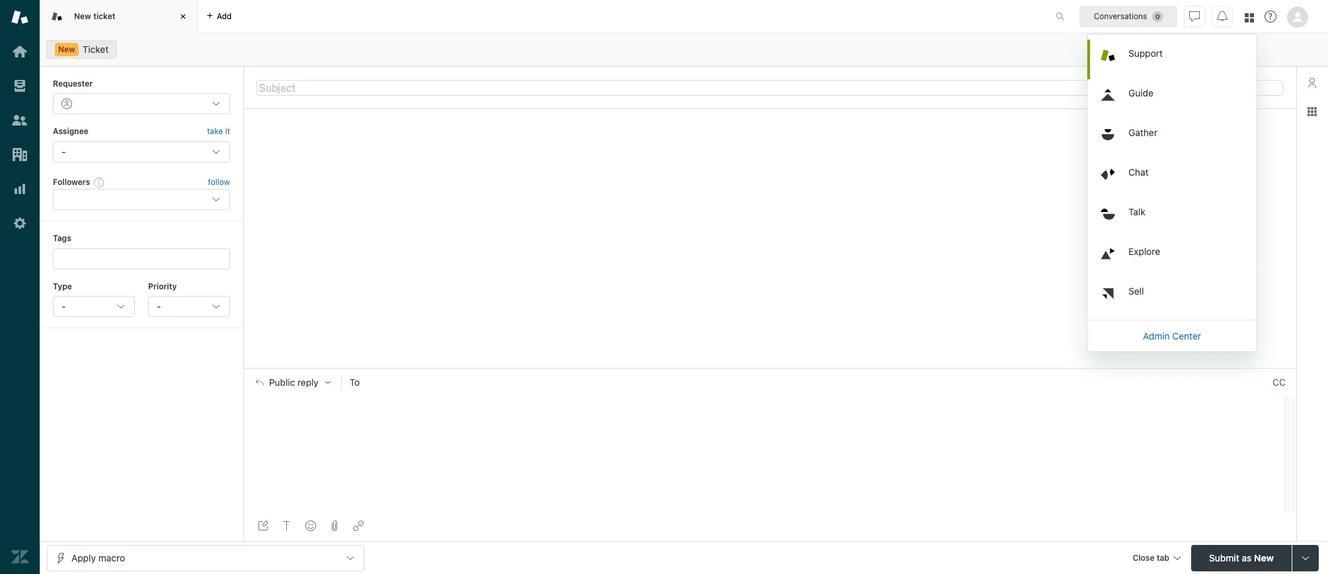Task type: vqa. For each thing, say whether or not it's contained in the screenshot.
FORWARDING
no



Task type: describe. For each thing, give the bounding box(es) containing it.
gather
[[1129, 127, 1158, 138]]

format text image
[[282, 521, 292, 532]]

conversations button
[[1080, 6, 1178, 27]]

explore link
[[1090, 238, 1257, 277]]

new ticket tab
[[40, 0, 198, 33]]

reporting image
[[11, 180, 28, 198]]

add button
[[198, 0, 240, 32]]

close image
[[177, 10, 190, 23]]

guide
[[1129, 87, 1154, 98]]

displays possible ticket submission types image
[[1300, 553, 1311, 564]]

as
[[1242, 552, 1252, 564]]

followers element
[[53, 189, 230, 210]]

requester element
[[53, 93, 230, 115]]

public
[[269, 378, 295, 388]]

talk
[[1129, 206, 1146, 217]]

new for new ticket
[[74, 11, 91, 21]]

ticket
[[82, 44, 109, 55]]

explore
[[1129, 246, 1160, 257]]

customers image
[[11, 112, 28, 129]]

sell
[[1129, 285, 1144, 297]]

apply macro
[[71, 552, 125, 564]]

customer context image
[[1307, 77, 1318, 88]]

close tab button
[[1127, 545, 1186, 574]]

new for new
[[58, 44, 75, 54]]

conversations
[[1094, 11, 1147, 21]]

cc
[[1273, 377, 1286, 388]]

zendesk products image
[[1245, 13, 1254, 22]]

to
[[350, 377, 360, 388]]

add link (cmd k) image
[[353, 521, 364, 532]]

macro
[[98, 552, 125, 564]]

get help image
[[1265, 11, 1277, 22]]

- inside assignee element
[[61, 146, 66, 157]]

submit
[[1209, 552, 1239, 564]]

assignee element
[[53, 141, 230, 162]]

guide link
[[1090, 79, 1257, 119]]

get started image
[[11, 43, 28, 60]]

gather link
[[1090, 119, 1257, 158]]

chat link
[[1090, 158, 1257, 198]]

chat
[[1129, 166, 1149, 178]]

followers
[[53, 177, 90, 187]]

sell link
[[1090, 277, 1257, 317]]

2 vertical spatial new
[[1254, 552, 1274, 564]]



Task type: locate. For each thing, give the bounding box(es) containing it.
secondary element
[[40, 36, 1328, 63]]

take it button
[[207, 125, 230, 139]]

admin
[[1143, 330, 1170, 341]]

support
[[1129, 47, 1163, 59]]

new left ticket on the top left
[[74, 11, 91, 21]]

tags
[[53, 233, 71, 243]]

admin image
[[11, 215, 28, 232]]

0 vertical spatial new
[[74, 11, 91, 21]]

reply
[[298, 378, 319, 388]]

close tab
[[1133, 553, 1170, 563]]

- down the assignee at the left top of the page
[[61, 146, 66, 157]]

button displays agent's chat status as invisible. image
[[1189, 11, 1200, 21]]

ticket
[[93, 11, 115, 21]]

follow button
[[208, 177, 230, 188]]

- for priority
[[157, 301, 161, 312]]

admin center
[[1143, 330, 1201, 341]]

tags element
[[53, 248, 230, 269]]

1 horizontal spatial - button
[[148, 296, 230, 317]]

main element
[[0, 0, 40, 575]]

new left ticket
[[58, 44, 75, 54]]

tabs tab list
[[40, 0, 1042, 33]]

new inside tab
[[74, 11, 91, 21]]

apply
[[71, 552, 96, 564]]

type
[[53, 281, 72, 291]]

priority
[[148, 281, 177, 291]]

- button
[[53, 296, 135, 317], [148, 296, 230, 317]]

follow
[[208, 177, 230, 187]]

it
[[225, 127, 230, 136]]

new
[[74, 11, 91, 21], [58, 44, 75, 54], [1254, 552, 1274, 564]]

submit as new
[[1209, 552, 1274, 564]]

new inside 'secondary' element
[[58, 44, 75, 54]]

- down "priority" on the left of page
[[157, 301, 161, 312]]

- for type
[[61, 301, 66, 312]]

info on adding followers image
[[94, 177, 105, 188]]

public reply
[[269, 378, 319, 388]]

add
[[217, 11, 232, 21]]

draft mode image
[[258, 521, 268, 532]]

-
[[61, 146, 66, 157], [61, 301, 66, 312], [157, 301, 161, 312]]

take it
[[207, 127, 230, 136]]

- button down the type
[[53, 296, 135, 317]]

apps image
[[1307, 106, 1318, 117]]

admin center link
[[1088, 323, 1257, 349]]

zendesk image
[[11, 549, 28, 566]]

- button for type
[[53, 296, 135, 317]]

talk link
[[1090, 198, 1257, 238]]

views image
[[11, 77, 28, 95]]

cc button
[[1273, 377, 1286, 389]]

center
[[1172, 330, 1201, 341]]

1 - button from the left
[[53, 296, 135, 317]]

requester
[[53, 79, 93, 89]]

0 horizontal spatial - button
[[53, 296, 135, 317]]

- button for priority
[[148, 296, 230, 317]]

public reply button
[[244, 369, 341, 397]]

new right the as on the bottom
[[1254, 552, 1274, 564]]

assignee
[[53, 127, 88, 136]]

- down the type
[[61, 301, 66, 312]]

organizations image
[[11, 146, 28, 163]]

2 - button from the left
[[148, 296, 230, 317]]

take
[[207, 127, 223, 136]]

None field
[[368, 376, 1267, 390]]

notifications image
[[1217, 11, 1228, 21]]

insert emojis image
[[305, 521, 316, 532]]

Subject field
[[257, 80, 1283, 96]]

add attachment image
[[329, 521, 340, 532]]

zendesk support image
[[11, 9, 28, 26]]

close
[[1133, 553, 1155, 563]]

support link
[[1090, 39, 1257, 79]]

tab
[[1157, 553, 1170, 563]]

- button down "priority" on the left of page
[[148, 296, 230, 317]]

new ticket
[[74, 11, 115, 21]]

1 vertical spatial new
[[58, 44, 75, 54]]

minimize composer image
[[765, 363, 775, 374]]



